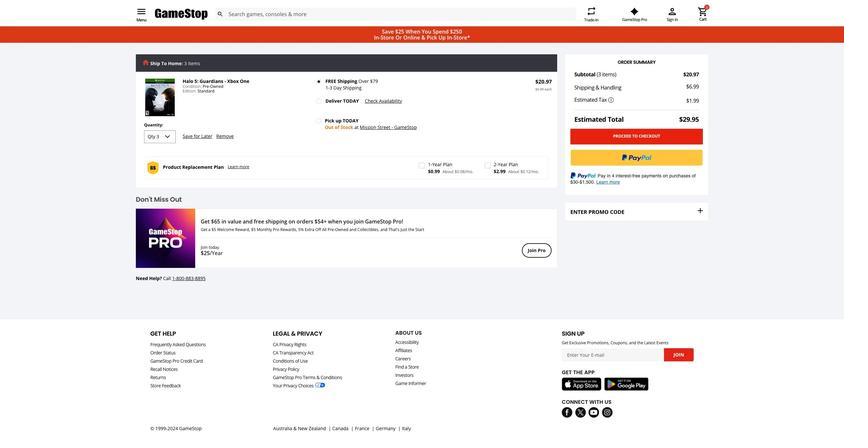 Task type: describe. For each thing, give the bounding box(es) containing it.
Enter Your E-mail text field
[[562, 349, 664, 362]]

profile image
[[667, 6, 678, 17]]

alt1 image
[[136, 209, 195, 268]]



Task type: vqa. For each thing, say whether or not it's contained in the screenshot.
GAMESTOP PRO ICON in the top of the page
yes



Task type: locate. For each thing, give the bounding box(es) containing it.
None search field
[[215, 8, 576, 21]]

halo 5: guardians - xbox one image
[[141, 79, 179, 116]]

gamestop pro icon image
[[630, 8, 639, 15]]

gamestop image
[[155, 8, 208, 21]]

Search games, consoles & more search field
[[228, 8, 564, 21]]



